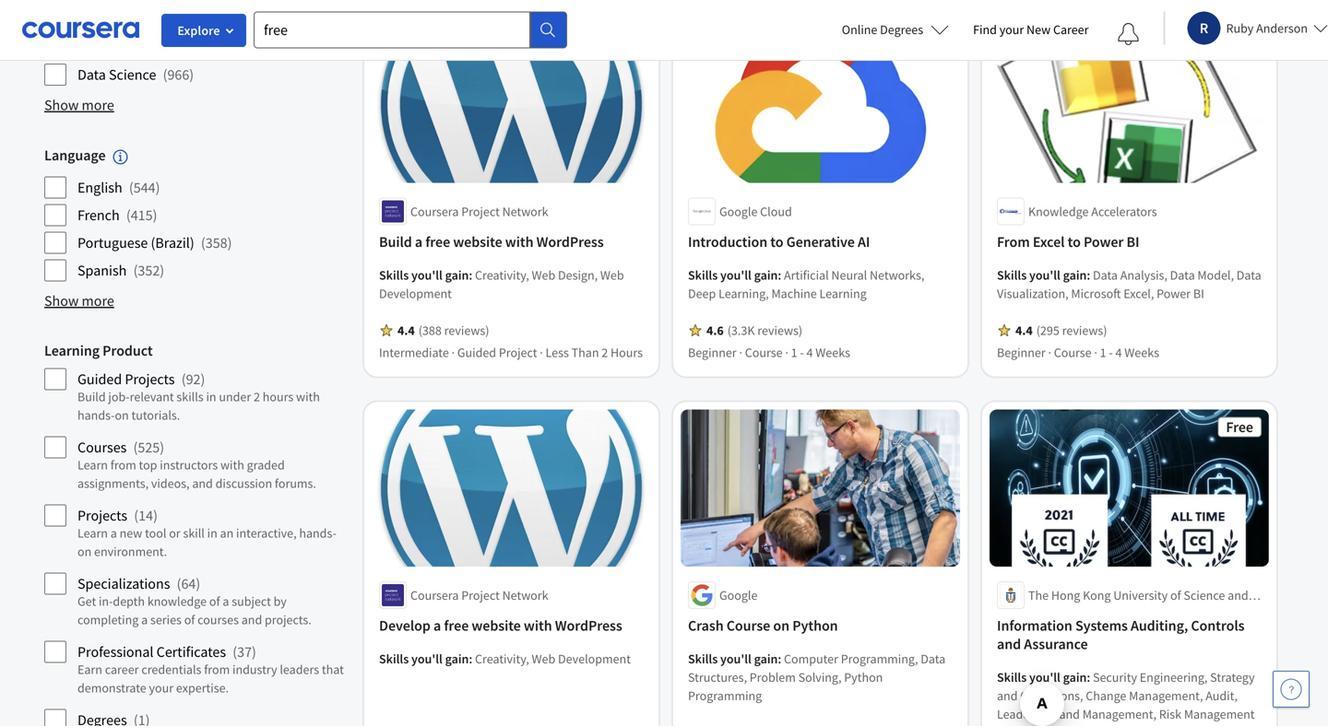 Task type: vqa. For each thing, say whether or not it's contained in the screenshot.
Enroll
no



Task type: describe. For each thing, give the bounding box(es) containing it.
2,093
[[143, 10, 176, 29]]

computer for programming,
[[784, 651, 838, 668]]

1 vertical spatial project
[[499, 344, 537, 361]]

excel
[[1033, 233, 1065, 251]]

courses
[[198, 612, 239, 628]]

you'll for information
[[1029, 669, 1060, 686]]

from inside learn from top instructors with graded assignments, videos, and discussion forums.
[[110, 457, 136, 473]]

learning inside artificial neural networks, deep learning, machine learning
[[819, 285, 867, 302]]

hours
[[611, 344, 643, 361]]

5 · from the left
[[1048, 344, 1051, 361]]

operations,
[[1020, 688, 1083, 704]]

37
[[237, 643, 252, 661]]

development inside "creativity, web design, web development"
[[379, 285, 452, 302]]

depth
[[113, 593, 145, 610]]

guided inside learning product group
[[77, 370, 122, 388]]

find
[[973, 21, 997, 38]]

analysis,
[[1120, 267, 1167, 284]]

What do you want to learn? text field
[[254, 12, 530, 48]]

skills you'll gain : for from
[[997, 267, 1093, 284]]

: for information
[[1087, 669, 1090, 686]]

web down "develop a free website with wordpress" link
[[532, 651, 555, 668]]

information systems auditing, controls and assurance link
[[997, 617, 1262, 654]]

power inside data analysis, data model, data visualization, microsoft excel, power bi
[[1157, 285, 1191, 302]]

data down coursera image
[[77, 65, 106, 84]]

programming,
[[841, 651, 918, 668]]

a up courses
[[223, 593, 229, 610]]

2 inside the "build job-relevant skills in under 2 hours with hands-on tutorials."
[[254, 388, 260, 405]]

courses
[[77, 438, 127, 457]]

0 vertical spatial power
[[1084, 233, 1124, 251]]

1 for generative
[[791, 344, 797, 361]]

gain for introduction
[[754, 267, 778, 284]]

accelerators
[[1091, 203, 1157, 220]]

with for learn from top instructors with graded assignments, videos, and discussion forums.
[[220, 457, 244, 473]]

358
[[205, 234, 227, 252]]

of for knowledge
[[209, 593, 220, 610]]

skills
[[177, 388, 203, 405]]

crash
[[688, 617, 724, 635]]

r
[[1200, 19, 1208, 37]]

computer for science
[[77, 38, 140, 56]]

intermediate · guided project · less than 2 hours
[[379, 344, 643, 361]]

tool
[[145, 525, 166, 542]]

tutorials.
[[131, 407, 180, 424]]

explore button
[[161, 14, 246, 47]]

build a free website with wordpress
[[379, 233, 604, 251]]

: for crash
[[778, 651, 781, 668]]

business ( 2,093 )
[[77, 10, 180, 29]]

4.6 (3.3k reviews)
[[706, 322, 802, 339]]

0 vertical spatial 2
[[602, 344, 608, 361]]

learn for projects ( 14 )
[[77, 525, 108, 542]]

explore
[[177, 22, 220, 39]]

data left model,
[[1170, 267, 1195, 284]]

in inside the "build job-relevant skills in under 2 hours with hands-on tutorials."
[[206, 388, 216, 405]]

skills down develop on the bottom left
[[379, 651, 409, 668]]

build for build a free website with wordpress
[[379, 233, 412, 251]]

4 for to
[[1116, 344, 1122, 361]]

on for guided
[[115, 407, 129, 424]]

0 horizontal spatial of
[[184, 612, 195, 628]]

- for generative
[[800, 344, 804, 361]]

a left series
[[141, 612, 148, 628]]

ruby
[[1226, 20, 1254, 36]]

google cloud
[[719, 203, 792, 220]]

knowledge accelerators
[[1028, 203, 1157, 220]]

the hong kong university of science and technology
[[1028, 587, 1248, 622]]

that
[[322, 661, 344, 678]]

spanish
[[77, 261, 127, 280]]

environment.
[[94, 543, 167, 560]]

and down the operations,
[[1059, 706, 1080, 723]]

you'll for crash
[[720, 651, 751, 668]]

skills for introduction to generative ai
[[688, 267, 718, 284]]

skills you'll gain : for introduction
[[688, 267, 784, 284]]

4.4 for build
[[397, 322, 415, 339]]

security engineering, strategy and operations, change management, audit, leadership and management, risk management
[[997, 669, 1255, 723]]

free for information systems auditing, controls and assurance
[[1226, 418, 1253, 437]]

show more button for (
[[44, 94, 114, 116]]

1 · from the left
[[452, 344, 455, 361]]

develop
[[379, 617, 431, 635]]

forums.
[[275, 475, 316, 492]]

computer programming, data structures, problem solving, python programming
[[688, 651, 945, 704]]

coursera for develop
[[410, 587, 459, 604]]

crash course on python link
[[688, 617, 953, 635]]

degrees
[[880, 21, 923, 38]]

creativity, inside "creativity, web design, web development"
[[475, 267, 529, 284]]

deep
[[688, 285, 716, 302]]

data up microsoft
[[1093, 267, 1118, 284]]

skills you'll gain : for build
[[379, 267, 475, 284]]

intermediate
[[379, 344, 449, 361]]

you'll for build
[[411, 267, 442, 284]]

controls
[[1191, 617, 1245, 635]]

university
[[1113, 587, 1168, 604]]

science for computer science
[[143, 38, 190, 56]]

1,382
[[201, 38, 234, 56]]

completing
[[77, 612, 139, 628]]

you'll for introduction
[[720, 267, 751, 284]]

show for (
[[44, 96, 79, 114]]

specializations ( 64 )
[[77, 575, 200, 593]]

4 for generative
[[807, 344, 813, 361]]

skills you'll gain : for crash
[[688, 651, 784, 668]]

(388
[[418, 322, 442, 339]]

you'll for from
[[1029, 267, 1060, 284]]

learn from top instructors with graded assignments, videos, and discussion forums.
[[77, 457, 316, 492]]

engineering,
[[1140, 669, 1208, 686]]

free for from excel to power bi
[[1226, 34, 1253, 53]]

earn career credentials from industry leaders that demonstrate your expertise.
[[77, 661, 344, 697]]

programming
[[688, 688, 762, 704]]

1 vertical spatial development
[[558, 651, 631, 668]]

show more for french
[[44, 292, 114, 310]]

learn for courses ( 525 )
[[77, 457, 108, 473]]

change
[[1086, 688, 1126, 704]]

relevant
[[130, 388, 174, 405]]

anderson
[[1256, 20, 1308, 36]]

guided projects ( 92 )
[[77, 370, 205, 388]]

crash course on python
[[688, 617, 838, 635]]

demonstrate
[[77, 680, 146, 697]]

and inside the hong kong university of science and technology
[[1228, 587, 1248, 604]]

0 vertical spatial bi
[[1126, 233, 1139, 251]]

business
[[77, 10, 132, 29]]

4 · from the left
[[785, 344, 788, 361]]

from
[[997, 233, 1030, 251]]

artificial
[[784, 267, 829, 284]]

wordpress for build a free website with wordpress
[[536, 233, 604, 251]]

science inside the hong kong university of science and technology
[[1184, 587, 1225, 604]]

free for build
[[425, 233, 450, 251]]

(295
[[1036, 322, 1059, 339]]

skills for crash course on python
[[688, 651, 718, 668]]

hong
[[1051, 587, 1080, 604]]

reviews) for free
[[444, 322, 489, 339]]

risk
[[1159, 706, 1181, 723]]

1 vertical spatial projects
[[77, 507, 127, 525]]

introduction
[[688, 233, 767, 251]]

coursera for build
[[410, 203, 459, 220]]

and inside information systems auditing, controls and assurance
[[997, 635, 1021, 654]]

show for french
[[44, 292, 79, 310]]

online
[[842, 21, 877, 38]]

language group
[[44, 146, 346, 282]]

career
[[105, 661, 139, 678]]

web right design,
[[600, 267, 624, 284]]

online degrees
[[842, 21, 923, 38]]

design,
[[558, 267, 598, 284]]

job-
[[108, 388, 130, 405]]

0 vertical spatial projects
[[125, 370, 175, 388]]

assurance
[[1024, 635, 1088, 654]]

wordpress for develop a free website with wordpress
[[555, 617, 622, 635]]

project for develop
[[461, 587, 500, 604]]

gain for crash
[[754, 651, 778, 668]]

audit,
[[1206, 688, 1238, 704]]

knowledge
[[147, 593, 207, 610]]

cloud
[[760, 203, 792, 220]]

- for to
[[1109, 344, 1113, 361]]

projects.
[[265, 612, 311, 628]]

show notifications image
[[1117, 23, 1139, 45]]

beginner for introduction
[[688, 344, 737, 361]]

get
[[77, 593, 96, 610]]

2 · from the left
[[540, 344, 543, 361]]

beginner · course · 1 - 4 weeks for excel
[[997, 344, 1159, 361]]

525
[[138, 438, 160, 457]]

networks,
[[870, 267, 924, 284]]

gain for build
[[445, 267, 469, 284]]

your inside earn career credentials from industry leaders that demonstrate your expertise.
[[149, 680, 173, 697]]

machine
[[771, 285, 817, 302]]

coursera image
[[22, 15, 139, 44]]

information about this filter group image
[[113, 150, 128, 164]]

portuguese
[[77, 234, 148, 252]]

solving,
[[798, 669, 842, 686]]

6 · from the left
[[1094, 344, 1097, 361]]

professional
[[77, 643, 154, 661]]

course for excel
[[1054, 344, 1092, 361]]

learning inside group
[[44, 341, 100, 360]]

language
[[44, 146, 106, 165]]

you'll down develop on the bottom left
[[411, 651, 442, 668]]

4.6
[[706, 322, 724, 339]]

security
[[1093, 669, 1137, 686]]

leadership
[[997, 706, 1057, 723]]

website for develop
[[472, 617, 521, 635]]

discussion
[[215, 475, 272, 492]]

1 vertical spatial management,
[[1082, 706, 1157, 723]]

352
[[138, 261, 160, 280]]

show more for (
[[44, 96, 114, 114]]



Task type: locate. For each thing, give the bounding box(es) containing it.
0 horizontal spatial guided
[[77, 370, 122, 388]]

0 horizontal spatial beginner
[[688, 344, 737, 361]]

0 horizontal spatial build
[[77, 388, 106, 405]]

english
[[77, 178, 122, 197]]

bi inside data analysis, data model, data visualization, microsoft excel, power bi
[[1193, 285, 1204, 302]]

more
[[82, 96, 114, 114], [82, 292, 114, 310]]

coursera project network
[[410, 203, 548, 220], [410, 587, 548, 604]]

show up language
[[44, 96, 79, 114]]

reviews) for generative
[[757, 322, 802, 339]]

learn a new tool or skill in an interactive, hands- on environment.
[[77, 525, 336, 560]]

1 google from the top
[[719, 203, 758, 220]]

a for build
[[415, 233, 423, 251]]

build for build job-relevant skills in under 2 hours with hands-on tutorials.
[[77, 388, 106, 405]]

: for introduction
[[778, 267, 781, 284]]

hands- right interactive, on the left
[[299, 525, 336, 542]]

1 horizontal spatial development
[[558, 651, 631, 668]]

1 to from the left
[[770, 233, 783, 251]]

1 horizontal spatial bi
[[1193, 285, 1204, 302]]

0 vertical spatial python
[[792, 617, 838, 635]]

skills you'll gain : up the "visualization,"
[[997, 267, 1093, 284]]

gain for from
[[1063, 267, 1087, 284]]

and inside get in-depth knowledge of a subject by completing a series of courses and projects.
[[241, 612, 262, 628]]

website up "creativity, web design, web development" at the left top
[[453, 233, 502, 251]]

you'll up (388
[[411, 267, 442, 284]]

knowledge
[[1028, 203, 1089, 220]]

weeks down machine
[[816, 344, 850, 361]]

(
[[138, 10, 143, 29], [197, 38, 201, 56], [163, 65, 167, 84], [129, 178, 133, 197], [126, 206, 131, 224], [201, 234, 205, 252], [133, 261, 138, 280], [181, 370, 186, 388], [133, 438, 138, 457], [134, 507, 138, 525], [177, 575, 181, 593], [233, 643, 237, 661]]

hours
[[263, 388, 294, 405]]

from up the expertise. on the left of the page
[[204, 661, 230, 678]]

gain for information
[[1063, 669, 1087, 686]]

and left assurance
[[997, 635, 1021, 654]]

wordpress
[[536, 233, 604, 251], [555, 617, 622, 635]]

1 vertical spatial website
[[472, 617, 521, 635]]

reviews) right the '(3.3k'
[[757, 322, 802, 339]]

build inside the "build job-relevant skills in under 2 hours with hands-on tutorials."
[[77, 388, 106, 405]]

skills you'll gain :
[[379, 267, 475, 284], [688, 267, 784, 284], [997, 267, 1093, 284], [688, 651, 784, 668], [997, 669, 1093, 686]]

2 beginner · course · 1 - 4 weeks from the left
[[997, 344, 1159, 361]]

help center image
[[1280, 679, 1302, 701]]

14
[[138, 507, 153, 525]]

free for develop
[[444, 617, 469, 635]]

a left new
[[110, 525, 117, 542]]

2 horizontal spatial on
[[773, 617, 789, 635]]

2 4 from the left
[[1116, 344, 1122, 361]]

of down knowledge
[[184, 612, 195, 628]]

hands-
[[77, 407, 115, 424], [299, 525, 336, 542]]

a inside learn a new tool or skill in an interactive, hands- on environment.
[[110, 525, 117, 542]]

1 show from the top
[[44, 96, 79, 114]]

coursera project network for build
[[410, 203, 548, 220]]

· down the '(3.3k'
[[739, 344, 742, 361]]

hands- down job-
[[77, 407, 115, 424]]

2 google from the top
[[719, 587, 758, 604]]

1 vertical spatial creativity,
[[475, 651, 529, 668]]

4.4 (295 reviews)
[[1015, 322, 1107, 339]]

artificial neural networks, deep learning, machine learning
[[688, 267, 924, 302]]

project up the develop a free website with wordpress
[[461, 587, 500, 604]]

than
[[571, 344, 599, 361]]

· down 4.4 (295 reviews)
[[1094, 344, 1097, 361]]

1 horizontal spatial build
[[379, 233, 412, 251]]

creativity, down build a free website with wordpress link
[[475, 267, 529, 284]]

0 vertical spatial science
[[143, 38, 190, 56]]

learning product group
[[44, 341, 346, 727]]

of for university
[[1170, 587, 1181, 604]]

website for build
[[453, 233, 502, 251]]

english ( 544 )
[[77, 178, 160, 197]]

1 vertical spatial bi
[[1193, 285, 1204, 302]]

learning,
[[718, 285, 769, 302]]

with up discussion
[[220, 457, 244, 473]]

course right "crash"
[[727, 617, 770, 635]]

0 vertical spatial development
[[379, 285, 452, 302]]

management,
[[1129, 688, 1203, 704], [1082, 706, 1157, 723]]

gain up the operations,
[[1063, 669, 1087, 686]]

project up build a free website with wordpress
[[461, 203, 500, 220]]

power right excel,
[[1157, 285, 1191, 302]]

0 horizontal spatial development
[[379, 285, 452, 302]]

creativity, down the develop a free website with wordpress
[[475, 651, 529, 668]]

and up leadership
[[997, 688, 1018, 704]]

1 vertical spatial show
[[44, 292, 79, 310]]

0 horizontal spatial to
[[770, 233, 783, 251]]

2 show more from the top
[[44, 292, 114, 310]]

1 4 from the left
[[807, 344, 813, 361]]

with inside the "build job-relevant skills in under 2 hours with hands-on tutorials."
[[296, 388, 320, 405]]

1 horizontal spatial beginner
[[997, 344, 1046, 361]]

technology
[[1028, 606, 1091, 622]]

in inside learn a new tool or skill in an interactive, hands- on environment.
[[207, 525, 217, 542]]

reviews) right (295
[[1062, 322, 1107, 339]]

skills for build a free website with wordpress
[[379, 267, 409, 284]]

data analysis, data model, data visualization, microsoft excel, power bi
[[997, 267, 1261, 302]]

966
[[167, 65, 189, 84]]

learning down neural at right
[[819, 285, 867, 302]]

to right excel
[[1068, 233, 1081, 251]]

0 horizontal spatial -
[[800, 344, 804, 361]]

: up problem
[[778, 651, 781, 668]]

projects ( 14 )
[[77, 507, 158, 525]]

show more button for french
[[44, 290, 114, 312]]

gain up problem
[[754, 651, 778, 668]]

from excel to power bi
[[997, 233, 1139, 251]]

1 vertical spatial network
[[502, 587, 548, 604]]

with right hours
[[296, 388, 320, 405]]

coursera project network for develop
[[410, 587, 548, 604]]

1 vertical spatial google
[[719, 587, 758, 604]]

free
[[425, 233, 450, 251], [444, 617, 469, 635]]

development up (388
[[379, 285, 452, 302]]

1 learn from the top
[[77, 457, 108, 473]]

network for build a free website with wordpress
[[502, 203, 548, 220]]

on up problem
[[773, 617, 789, 635]]

weeks for power
[[1125, 344, 1159, 361]]

you'll up the operations,
[[1029, 669, 1060, 686]]

learn up the assignments,
[[77, 457, 108, 473]]

0 horizontal spatial learning
[[44, 341, 100, 360]]

french
[[77, 206, 120, 224]]

of up auditing,
[[1170, 587, 1181, 604]]

and up controls
[[1228, 587, 1248, 604]]

coursera up build a free website with wordpress
[[410, 203, 459, 220]]

google for google
[[719, 587, 758, 604]]

computer science ( 1,382 )
[[77, 38, 238, 56]]

hands- for projects ( 14 )
[[299, 525, 336, 542]]

1 horizontal spatial reviews)
[[757, 322, 802, 339]]

0 horizontal spatial on
[[77, 543, 92, 560]]

0 horizontal spatial from
[[110, 457, 136, 473]]

1 vertical spatial python
[[844, 669, 883, 686]]

1 show more button from the top
[[44, 94, 114, 116]]

generative
[[786, 233, 855, 251]]

learn inside learn from top instructors with graded assignments, videos, and discussion forums.
[[77, 457, 108, 473]]

of up courses
[[209, 593, 220, 610]]

coursera up develop on the bottom left
[[410, 587, 459, 604]]

course for to
[[745, 344, 783, 361]]

0 vertical spatial free
[[425, 233, 450, 251]]

beginner · course · 1 - 4 weeks for to
[[688, 344, 850, 361]]

2 vertical spatial project
[[461, 587, 500, 604]]

2 creativity, from the top
[[475, 651, 529, 668]]

google up introduction
[[719, 203, 758, 220]]

less
[[546, 344, 569, 361]]

2 reviews) from the left
[[757, 322, 802, 339]]

network up "develop a free website with wordpress" link
[[502, 587, 548, 604]]

new
[[1026, 21, 1051, 38]]

3 · from the left
[[739, 344, 742, 361]]

4 down microsoft
[[1116, 344, 1122, 361]]

4
[[807, 344, 813, 361], [1116, 344, 1122, 361]]

1 horizontal spatial 4
[[1116, 344, 1122, 361]]

1 vertical spatial computer
[[784, 651, 838, 668]]

instructors
[[160, 457, 218, 473]]

-
[[800, 344, 804, 361], [1109, 344, 1113, 361]]

1 down 4.4 (295 reviews)
[[1100, 344, 1106, 361]]

gain down the develop a free website with wordpress
[[445, 651, 469, 668]]

learn inside learn a new tool or skill in an interactive, hands- on environment.
[[77, 525, 108, 542]]

0 horizontal spatial bi
[[1126, 233, 1139, 251]]

1 network from the top
[[502, 203, 548, 220]]

on inside the "build job-relevant skills in under 2 hours with hands-on tutorials."
[[115, 407, 129, 424]]

1 vertical spatial coursera
[[410, 587, 459, 604]]

beginner for from
[[997, 344, 1046, 361]]

an
[[220, 525, 234, 542]]

skills you'll gain : for information
[[997, 669, 1093, 686]]

information systems auditing, controls and assurance
[[997, 617, 1245, 654]]

website
[[453, 233, 502, 251], [472, 617, 521, 635]]

1 vertical spatial wordpress
[[555, 617, 622, 635]]

graded
[[247, 457, 285, 473]]

wordpress up design,
[[536, 233, 604, 251]]

your right find
[[999, 21, 1024, 38]]

1 horizontal spatial 4.4
[[1015, 322, 1033, 339]]

1 horizontal spatial of
[[209, 593, 220, 610]]

1 vertical spatial hands-
[[299, 525, 336, 542]]

: up microsoft
[[1087, 267, 1090, 284]]

excel,
[[1124, 285, 1154, 302]]

more for french
[[82, 292, 114, 310]]

project left less
[[499, 344, 537, 361]]

: up machine
[[778, 267, 781, 284]]

on for projects
[[77, 543, 92, 560]]

beginner · course · 1 - 4 weeks down 4.4 (295 reviews)
[[997, 344, 1159, 361]]

2 show more button from the top
[[44, 290, 114, 312]]

computer inside computer programming, data structures, problem solving, python programming
[[784, 651, 838, 668]]

learning product
[[44, 341, 153, 360]]

a for learn
[[110, 525, 117, 542]]

show more down spanish
[[44, 292, 114, 310]]

0 vertical spatial google
[[719, 203, 758, 220]]

: up change on the bottom right
[[1087, 669, 1090, 686]]

0 horizontal spatial your
[[149, 680, 173, 697]]

0 horizontal spatial 1
[[791, 344, 797, 361]]

2 show from the top
[[44, 292, 79, 310]]

data right model,
[[1237, 267, 1261, 284]]

project
[[461, 203, 500, 220], [499, 344, 537, 361], [461, 587, 500, 604]]

2 beginner from the left
[[997, 344, 1046, 361]]

(3.3k
[[727, 322, 755, 339]]

0 vertical spatial computer
[[77, 38, 140, 56]]

0 vertical spatial management,
[[1129, 688, 1203, 704]]

wordpress up skills you'll gain : creativity, web development
[[555, 617, 622, 635]]

0 horizontal spatial computer
[[77, 38, 140, 56]]

1 1 from the left
[[791, 344, 797, 361]]

1 horizontal spatial -
[[1109, 344, 1113, 361]]

skills you'll gain : up (388
[[379, 267, 475, 284]]

show more button
[[44, 94, 114, 116], [44, 290, 114, 312]]

hands- inside the "build job-relevant skills in under 2 hours with hands-on tutorials."
[[77, 407, 115, 424]]

skills
[[379, 267, 409, 284], [688, 267, 718, 284], [997, 267, 1027, 284], [379, 651, 409, 668], [688, 651, 718, 668], [997, 669, 1027, 686]]

0 vertical spatial creativity,
[[475, 267, 529, 284]]

1 weeks from the left
[[816, 344, 850, 361]]

guided down 4.4 (388 reviews)
[[457, 344, 496, 361]]

science up controls
[[1184, 587, 1225, 604]]

with for build a free website with wordpress
[[505, 233, 533, 251]]

1 horizontal spatial guided
[[457, 344, 496, 361]]

course down 4.4 (295 reviews)
[[1054, 344, 1092, 361]]

science for data science
[[109, 65, 156, 84]]

development
[[379, 285, 452, 302], [558, 651, 631, 668]]

ruby anderson
[[1226, 20, 1308, 36]]

with for develop a free website with wordpress
[[524, 617, 552, 635]]

2 horizontal spatial reviews)
[[1062, 322, 1107, 339]]

2 to from the left
[[1068, 233, 1081, 251]]

0 horizontal spatial beginner · course · 1 - 4 weeks
[[688, 344, 850, 361]]

of inside the hong kong university of science and technology
[[1170, 587, 1181, 604]]

a up (388
[[415, 233, 423, 251]]

develop a free website with wordpress link
[[379, 617, 644, 635]]

ai
[[858, 233, 870, 251]]

python inside computer programming, data structures, problem solving, python programming
[[844, 669, 883, 686]]

0 vertical spatial guided
[[457, 344, 496, 361]]

1 horizontal spatial learning
[[819, 285, 867, 302]]

free right develop on the bottom left
[[444, 617, 469, 635]]

1 vertical spatial free
[[444, 617, 469, 635]]

course
[[745, 344, 783, 361], [1054, 344, 1092, 361], [727, 617, 770, 635]]

0 vertical spatial hands-
[[77, 407, 115, 424]]

credentials
[[141, 661, 201, 678]]

build
[[379, 233, 412, 251], [77, 388, 106, 405]]

2 more from the top
[[82, 292, 114, 310]]

python down programming,
[[844, 669, 883, 686]]

: down the develop a free website with wordpress
[[469, 651, 472, 668]]

2 1 from the left
[[1100, 344, 1106, 361]]

2 vertical spatial on
[[773, 617, 789, 635]]

from excel to power bi link
[[997, 233, 1262, 251]]

1 beginner · course · 1 - 4 weeks from the left
[[688, 344, 850, 361]]

skills up the "visualization,"
[[997, 267, 1027, 284]]

1 vertical spatial learning
[[44, 341, 100, 360]]

data inside computer programming, data structures, problem solving, python programming
[[921, 651, 945, 668]]

on inside learn a new tool or skill in an interactive, hands- on environment.
[[77, 543, 92, 560]]

free for introduction to generative ai
[[917, 34, 944, 53]]

hands- for guided projects ( 92 )
[[77, 407, 115, 424]]

guided
[[457, 344, 496, 361], [77, 370, 122, 388]]

0 vertical spatial wordpress
[[536, 233, 604, 251]]

2 coursera from the top
[[410, 587, 459, 604]]

1 vertical spatial power
[[1157, 285, 1191, 302]]

0 horizontal spatial python
[[792, 617, 838, 635]]

2 vertical spatial science
[[1184, 587, 1225, 604]]

science
[[143, 38, 190, 56], [109, 65, 156, 84], [1184, 587, 1225, 604]]

0 horizontal spatial reviews)
[[444, 322, 489, 339]]

new
[[120, 525, 142, 542]]

0 vertical spatial coursera project network
[[410, 203, 548, 220]]

1 vertical spatial show more button
[[44, 290, 114, 312]]

online degrees button
[[827, 9, 964, 50]]

0 vertical spatial learn
[[77, 457, 108, 473]]

0 vertical spatial coursera
[[410, 203, 459, 220]]

64
[[181, 575, 196, 593]]

and inside learn from top instructors with graded assignments, videos, and discussion forums.
[[192, 475, 213, 492]]

1 for to
[[1100, 344, 1106, 361]]

skills up leadership
[[997, 669, 1027, 686]]

with
[[505, 233, 533, 251], [296, 388, 320, 405], [220, 457, 244, 473], [524, 617, 552, 635]]

structures,
[[688, 669, 747, 686]]

to down cloud
[[770, 233, 783, 251]]

course down 4.6 (3.3k reviews)
[[745, 344, 783, 361]]

courses ( 525 )
[[77, 438, 164, 457]]

1 coursera project network from the top
[[410, 203, 548, 220]]

google up crash course on python
[[719, 587, 758, 604]]

your
[[999, 21, 1024, 38], [149, 680, 173, 697]]

management, up risk
[[1129, 688, 1203, 704]]

2 horizontal spatial of
[[1170, 587, 1181, 604]]

0 horizontal spatial weeks
[[816, 344, 850, 361]]

1 horizontal spatial 1
[[1100, 344, 1106, 361]]

strategy
[[1210, 669, 1255, 686]]

1 creativity, from the top
[[475, 267, 529, 284]]

hands- inside learn a new tool or skill in an interactive, hands- on environment.
[[299, 525, 336, 542]]

0 vertical spatial network
[[502, 203, 548, 220]]

more down data science ( 966 )
[[82, 96, 114, 114]]

None search field
[[254, 12, 567, 48]]

2 - from the left
[[1109, 344, 1113, 361]]

1 vertical spatial science
[[109, 65, 156, 84]]

0 horizontal spatial hands-
[[77, 407, 115, 424]]

career
[[1053, 21, 1089, 38]]

skills up "deep"
[[688, 267, 718, 284]]

earn
[[77, 661, 102, 678]]

free
[[917, 34, 944, 53], [1226, 34, 1253, 53], [1226, 418, 1253, 437]]

0 horizontal spatial 4
[[807, 344, 813, 361]]

1 vertical spatial from
[[204, 661, 230, 678]]

you'll up the "visualization,"
[[1029, 267, 1060, 284]]

2 learn from the top
[[77, 525, 108, 542]]

your inside "link"
[[999, 21, 1024, 38]]

bi down model,
[[1193, 285, 1204, 302]]

with inside learn from top instructors with graded assignments, videos, and discussion forums.
[[220, 457, 244, 473]]

2 4.4 from the left
[[1015, 322, 1033, 339]]

1 horizontal spatial on
[[115, 407, 129, 424]]

1 horizontal spatial to
[[1068, 233, 1081, 251]]

certificates
[[156, 643, 226, 661]]

- down 4.6 (3.3k reviews)
[[800, 344, 804, 361]]

0 vertical spatial in
[[206, 388, 216, 405]]

introduction to generative ai
[[688, 233, 870, 251]]

introduction to generative ai link
[[688, 233, 953, 251]]

development down "develop a free website with wordpress" link
[[558, 651, 631, 668]]

2 weeks from the left
[[1125, 344, 1159, 361]]

0 vertical spatial website
[[453, 233, 502, 251]]

- down microsoft
[[1109, 344, 1113, 361]]

google for google cloud
[[719, 203, 758, 220]]

learn left new
[[77, 525, 108, 542]]

and down instructors
[[192, 475, 213, 492]]

your down "credentials"
[[149, 680, 173, 697]]

1 vertical spatial more
[[82, 292, 114, 310]]

1 coursera from the top
[[410, 203, 459, 220]]

: down build a free website with wordpress
[[469, 267, 472, 284]]

leaders
[[280, 661, 319, 678]]

: for from
[[1087, 267, 1090, 284]]

0 vertical spatial more
[[82, 96, 114, 114]]

projects down the assignments,
[[77, 507, 127, 525]]

1 - from the left
[[800, 344, 804, 361]]

skills you'll gain : up 'learning,'
[[688, 267, 784, 284]]

skills for information systems auditing, controls and assurance
[[997, 669, 1027, 686]]

python up computer programming, data structures, problem solving, python programming
[[792, 617, 838, 635]]

1 show more from the top
[[44, 96, 114, 114]]

0 vertical spatial your
[[999, 21, 1024, 38]]

0 vertical spatial show
[[44, 96, 79, 114]]

· down (295
[[1048, 344, 1051, 361]]

a for develop
[[433, 617, 441, 635]]

1 vertical spatial coursera project network
[[410, 587, 548, 604]]

from
[[110, 457, 136, 473], [204, 661, 230, 678]]

from inside earn career credentials from industry leaders that demonstrate your expertise.
[[204, 661, 230, 678]]

4 down machine
[[807, 344, 813, 361]]

1 vertical spatial build
[[77, 388, 106, 405]]

beginner down (295
[[997, 344, 1046, 361]]

a right develop on the bottom left
[[433, 617, 441, 635]]

by
[[274, 593, 287, 610]]

bi down accelerators at the top of the page
[[1126, 233, 1139, 251]]

1 horizontal spatial power
[[1157, 285, 1191, 302]]

1 beginner from the left
[[688, 344, 737, 361]]

series
[[150, 612, 182, 628]]

from up the assignments,
[[110, 457, 136, 473]]

0 vertical spatial show more
[[44, 96, 114, 114]]

web left design,
[[532, 267, 555, 284]]

reviews) for to
[[1062, 322, 1107, 339]]

2 coursera project network from the top
[[410, 587, 548, 604]]

1 down 4.6 (3.3k reviews)
[[791, 344, 797, 361]]

1 horizontal spatial your
[[999, 21, 1024, 38]]

science down 2,093
[[143, 38, 190, 56]]

1 vertical spatial your
[[149, 680, 173, 697]]

1 horizontal spatial 2
[[602, 344, 608, 361]]

1 more from the top
[[82, 96, 114, 114]]

: for build
[[469, 267, 472, 284]]

skills you'll gain : up "structures,"
[[688, 651, 784, 668]]

show more up language
[[44, 96, 114, 114]]

project for build
[[461, 203, 500, 220]]

4.4 left (295
[[1015, 322, 1033, 339]]

data science ( 966 )
[[77, 65, 194, 84]]

1 horizontal spatial weeks
[[1125, 344, 1159, 361]]

1 vertical spatial learn
[[77, 525, 108, 542]]

network for develop a free website with wordpress
[[502, 587, 548, 604]]

learning left product
[[44, 341, 100, 360]]

you'll up 'learning,'
[[720, 267, 751, 284]]

1 vertical spatial show more
[[44, 292, 114, 310]]

· down 4.4 (388 reviews)
[[452, 344, 455, 361]]

92
[[186, 370, 201, 388]]

1 vertical spatial in
[[207, 525, 217, 542]]

more for (
[[82, 96, 114, 114]]

0 vertical spatial build
[[379, 233, 412, 251]]

0 vertical spatial learning
[[819, 285, 867, 302]]

find your new career
[[973, 21, 1089, 38]]

gain
[[445, 267, 469, 284], [754, 267, 778, 284], [1063, 267, 1087, 284], [445, 651, 469, 668], [754, 651, 778, 668], [1063, 669, 1087, 686]]

computer
[[77, 38, 140, 56], [784, 651, 838, 668]]

skills for from excel to power bi
[[997, 267, 1027, 284]]

1 4.4 from the left
[[397, 322, 415, 339]]

weeks for ai
[[816, 344, 850, 361]]

1 reviews) from the left
[[444, 322, 489, 339]]

2 network from the top
[[502, 587, 548, 604]]

4.4 for from
[[1015, 322, 1033, 339]]

0 vertical spatial show more button
[[44, 94, 114, 116]]

3 reviews) from the left
[[1062, 322, 1107, 339]]

skills you'll gain : up the operations,
[[997, 669, 1093, 686]]



